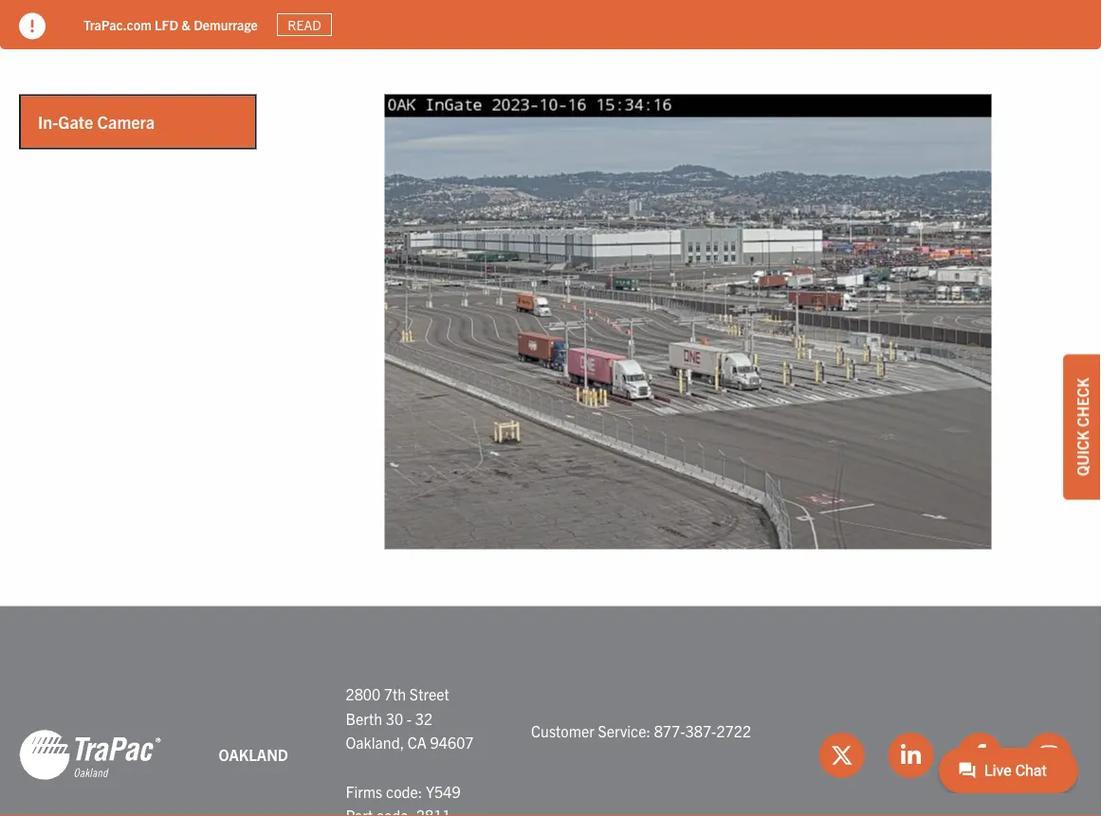 Task type: locate. For each thing, give the bounding box(es) containing it.
service:
[[598, 721, 651, 740]]

refreshed
[[260, 16, 322, 35]]

minutes.
[[391, 16, 448, 35]]

in-gate camera
[[38, 111, 155, 132]]

0 vertical spatial camera
[[19, 16, 70, 35]]

camera left the images
[[19, 16, 70, 35]]

0 horizontal spatial camera
[[19, 16, 70, 35]]

be
[[148, 16, 165, 35]]

lfd
[[155, 16, 178, 33]]

read link
[[277, 13, 332, 36]]

-
[[407, 709, 412, 728]]

check
[[1073, 378, 1092, 427]]

camera
[[19, 16, 70, 35], [97, 111, 155, 132]]

camera images will be automatically refreshed every few minutes.
[[19, 16, 448, 35]]

1 vertical spatial camera
[[97, 111, 155, 132]]

images
[[73, 16, 120, 35]]

firms
[[346, 782, 383, 801]]

in-gate camera link
[[21, 96, 254, 147]]

2722
[[716, 721, 751, 740]]

877-
[[654, 721, 685, 740]]

street
[[410, 685, 449, 704]]

oakland,
[[346, 733, 404, 752]]

camera right the "gate"
[[97, 111, 155, 132]]

1 horizontal spatial camera
[[97, 111, 155, 132]]

in-gate camera main content
[[0, 13, 1101, 550]]

read
[[288, 16, 321, 33]]

firms code:  y549
[[346, 782, 461, 801]]

trapac.com
[[83, 16, 152, 33]]

footer
[[0, 607, 1101, 817]]

few
[[364, 16, 387, 35]]

quick check
[[1073, 378, 1092, 476]]

customer service: 877-387-2722
[[531, 721, 751, 740]]

oakland image
[[19, 729, 161, 782]]

berth
[[346, 709, 382, 728]]



Task type: vqa. For each thing, say whether or not it's contained in the screenshot.
2811
no



Task type: describe. For each thing, give the bounding box(es) containing it.
2800 7th street berth 30 - 32 oakland, ca 94607
[[346, 685, 474, 752]]

387-
[[685, 721, 716, 740]]

quick
[[1073, 431, 1092, 476]]

footer containing 2800 7th street
[[0, 607, 1101, 817]]

demurrage
[[194, 16, 258, 33]]

gate
[[58, 111, 93, 132]]

&
[[181, 16, 191, 33]]

solid image
[[19, 13, 46, 39]]

trapac.com lfd & demurrage
[[83, 16, 258, 33]]

automatically
[[168, 16, 256, 35]]

30
[[386, 709, 403, 728]]

32
[[415, 709, 433, 728]]

every
[[326, 16, 361, 35]]

in-
[[38, 111, 58, 132]]

oakland
[[219, 745, 288, 764]]

will
[[123, 16, 145, 35]]

code:
[[386, 782, 422, 801]]

ca
[[408, 733, 427, 752]]

quick check link
[[1063, 354, 1101, 500]]

in-gate camera image
[[385, 94, 992, 550]]

y549
[[426, 782, 461, 801]]

2800
[[346, 685, 381, 704]]

7th
[[384, 685, 406, 704]]

customer
[[531, 721, 595, 740]]

94607
[[430, 733, 474, 752]]



